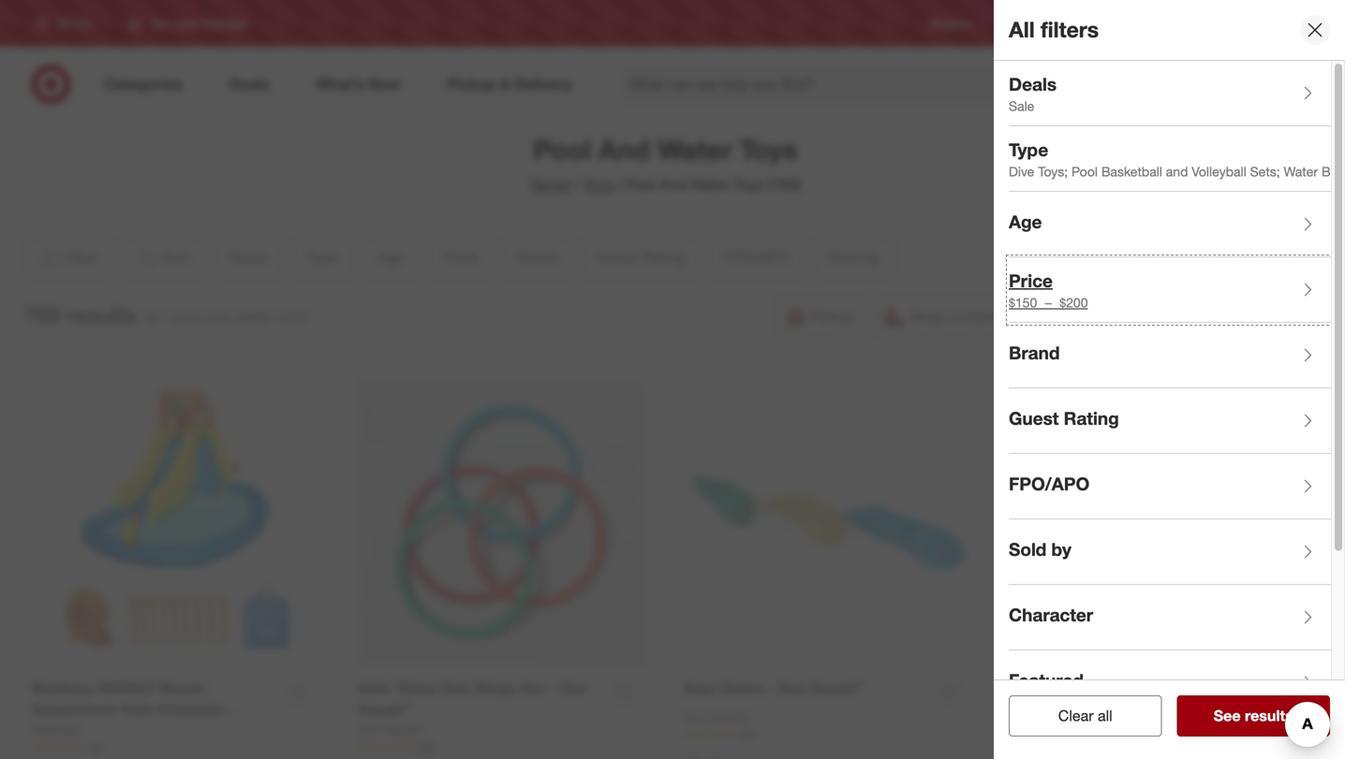 Task type: describe. For each thing, give the bounding box(es) containing it.
1 horizontal spatial pool
[[626, 176, 656, 194]]

30 link
[[32, 740, 320, 756]]

find
[[1253, 16, 1275, 30]]

1 / from the left
[[575, 176, 580, 194]]

789 results for "pool and water toys"
[[25, 302, 310, 328]]

sold
[[1009, 539, 1047, 561]]

90 link
[[684, 727, 973, 743]]

(789)
[[768, 176, 802, 194]]

see
[[1214, 707, 1241, 726]]

registry link
[[931, 15, 973, 31]]

filters
[[1041, 17, 1099, 43]]

and inside type dive toys; pool basketball and volleyball sets; water balls
[[1166, 163, 1188, 180]]

weekly ad
[[1003, 16, 1056, 30]]

featured button
[[1009, 651, 1331, 717]]

see results
[[1214, 707, 1294, 726]]

toys link
[[583, 176, 613, 194]]

price
[[1009, 270, 1053, 292]]

water
[[1284, 163, 1318, 180]]

toys;
[[1038, 163, 1068, 180]]

see results button
[[1177, 696, 1331, 737]]

0 vertical spatial toys
[[740, 133, 798, 166]]

target link
[[530, 176, 571, 194]]

toys"
[[277, 308, 310, 326]]

$200
[[1060, 295, 1088, 311]]

basketball
[[1102, 163, 1163, 180]]

"pool
[[166, 308, 202, 326]]

results for 789
[[67, 302, 136, 328]]

pool
[[1072, 163, 1098, 180]]

1 vertical spatial toys
[[734, 176, 764, 194]]

volleyball
[[1192, 163, 1247, 180]]

registry
[[931, 16, 973, 30]]

268
[[416, 741, 435, 755]]

type
[[1009, 139, 1049, 161]]

redcard link
[[1086, 15, 1131, 31]]

pool and water toys target / toys / pool and water toys (789)
[[530, 133, 802, 194]]

water inside 789 results for "pool and water toys"
[[236, 308, 273, 326]]

character button
[[1009, 586, 1331, 651]]

stores
[[1278, 16, 1310, 30]]

sets;
[[1250, 163, 1281, 180]]

ad
[[1042, 16, 1056, 30]]

and inside 789 results for "pool and water toys"
[[206, 308, 232, 326]]

clear
[[1059, 707, 1094, 726]]

find stores
[[1253, 16, 1310, 30]]

toys
[[583, 176, 613, 194]]

789
[[25, 302, 61, 328]]

all
[[1009, 17, 1035, 43]]

type dive toys; pool basketball and volleyball sets; water balls
[[1009, 139, 1346, 180]]

by
[[1052, 539, 1072, 561]]

rating
[[1064, 408, 1119, 430]]



Task type: vqa. For each thing, say whether or not it's contained in the screenshot.
the All filters
yes



Task type: locate. For each thing, give the bounding box(es) containing it.
$150
[[1009, 295, 1037, 311]]

featured
[[1009, 671, 1084, 692]]

30
[[90, 741, 102, 755]]

0 vertical spatial pool
[[534, 133, 591, 166]]

2 / from the left
[[617, 176, 622, 194]]

water
[[658, 133, 732, 166], [691, 176, 730, 194], [236, 308, 273, 326]]

What can we help you find? suggestions appear below search field
[[618, 64, 1085, 105]]

and left volleyball
[[1166, 163, 1188, 180]]

age
[[1009, 211, 1042, 233]]

1 horizontal spatial results
[[1245, 707, 1294, 726]]

toys left (789)
[[734, 176, 764, 194]]

dive
[[1009, 163, 1035, 180]]

clear all
[[1059, 707, 1113, 726]]

deals
[[1009, 74, 1057, 95]]

0 horizontal spatial pool
[[534, 133, 591, 166]]

sold by button
[[1009, 520, 1331, 586]]

all filters
[[1009, 17, 1099, 43]]

balls
[[1322, 163, 1346, 180]]

90
[[742, 728, 755, 742]]

sold by
[[1009, 539, 1072, 561]]

and
[[599, 133, 650, 166], [1166, 163, 1188, 180], [660, 176, 687, 194], [206, 308, 232, 326]]

1 horizontal spatial /
[[617, 176, 622, 194]]

/ left toys
[[575, 176, 580, 194]]

character
[[1009, 605, 1094, 626]]

toys
[[740, 133, 798, 166], [734, 176, 764, 194]]

1 vertical spatial pool
[[626, 176, 656, 194]]

results
[[67, 302, 136, 328], [1245, 707, 1294, 726]]

1 vertical spatial results
[[1245, 707, 1294, 726]]

0 horizontal spatial /
[[575, 176, 580, 194]]

sale
[[1009, 98, 1035, 114]]

all filters dialog
[[994, 0, 1346, 760]]

toys up (789)
[[740, 133, 798, 166]]

0 vertical spatial water
[[658, 133, 732, 166]]

results for see
[[1245, 707, 1294, 726]]

0 vertical spatial results
[[67, 302, 136, 328]]

results inside button
[[1245, 707, 1294, 726]]

and right "pool
[[206, 308, 232, 326]]

guest
[[1009, 408, 1059, 430]]

price $150  –  $200
[[1009, 270, 1088, 311]]

/
[[575, 176, 580, 194], [617, 176, 622, 194]]

fpo/apo
[[1009, 474, 1090, 495]]

guest rating button
[[1009, 389, 1331, 454]]

results right the see
[[1245, 707, 1294, 726]]

pool right toys
[[626, 176, 656, 194]]

0 horizontal spatial results
[[67, 302, 136, 328]]

585 link
[[1010, 728, 1300, 744]]

2 vertical spatial water
[[236, 308, 273, 326]]

brand button
[[1009, 323, 1331, 389]]

find stores link
[[1253, 15, 1310, 31]]

268 link
[[358, 740, 647, 756]]

for
[[144, 308, 162, 326]]

clear all button
[[1009, 696, 1162, 737]]

and up toys
[[599, 133, 650, 166]]

age button
[[1009, 192, 1331, 258]]

target
[[530, 176, 571, 194]]

/ right toys
[[617, 176, 622, 194]]

all
[[1098, 707, 1113, 726]]

guest rating
[[1009, 408, 1119, 430]]

deals sale
[[1009, 74, 1057, 114]]

pool up target
[[534, 133, 591, 166]]

results left for
[[67, 302, 136, 328]]

redcard
[[1086, 16, 1131, 30]]

1 vertical spatial water
[[691, 176, 730, 194]]

fpo/apo button
[[1009, 454, 1331, 520]]

585
[[1068, 729, 1087, 743]]

brand
[[1009, 343, 1060, 364]]

weekly ad link
[[1003, 15, 1056, 31]]

pool
[[534, 133, 591, 166], [626, 176, 656, 194]]

and right toys link
[[660, 176, 687, 194]]

weekly
[[1003, 16, 1039, 30]]



